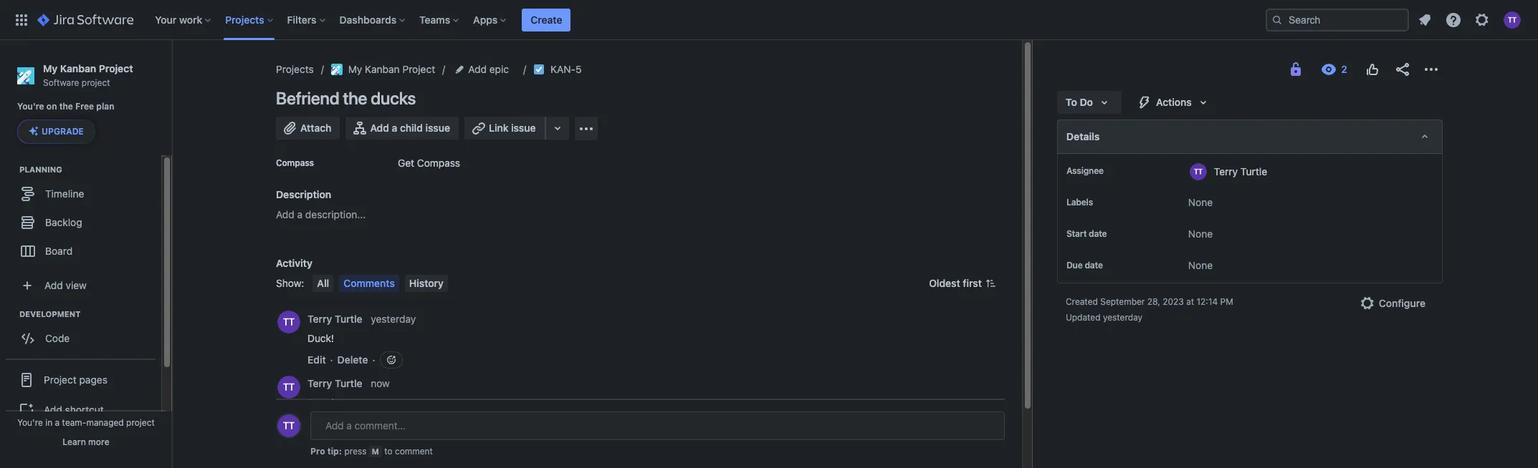 Task type: locate. For each thing, give the bounding box(es) containing it.
the
[[343, 88, 367, 108], [59, 101, 73, 112]]

0 horizontal spatial projects
[[225, 13, 264, 25]]

your profile and settings image
[[1504, 11, 1521, 28]]

0 vertical spatial edit
[[307, 354, 326, 366]]

Add a comment… field
[[310, 412, 1005, 441]]

1 horizontal spatial a
[[297, 209, 303, 221]]

delete button for duck!
[[337, 353, 368, 368]]

2 vertical spatial none
[[1188, 259, 1213, 272]]

apps
[[473, 13, 498, 25]]

you're for you're in a team-managed project
[[17, 418, 43, 429]]

the right on on the top of page
[[59, 101, 73, 112]]

kanban up the software
[[60, 62, 96, 75]]

learn more
[[63, 437, 109, 448]]

befriend
[[276, 88, 339, 108]]

issue right child
[[425, 122, 450, 134]]

none for due
[[1188, 259, 1213, 272]]

2 vertical spatial terry turtle
[[307, 378, 362, 390]]

attach
[[300, 122, 331, 134]]

terry up quack
[[307, 378, 332, 390]]

28,
[[1147, 297, 1160, 307]]

project right "managed"
[[126, 418, 155, 429]]

2 delete button from the top
[[337, 419, 368, 433]]

date right start
[[1089, 229, 1107, 239]]

2 delete from the top
[[337, 419, 368, 431]]

terry turtle up duck!
[[307, 313, 362, 325]]

add up in
[[44, 404, 62, 416]]

comment
[[395, 447, 433, 457]]

delete
[[337, 354, 368, 366], [337, 419, 368, 431]]

compass up description
[[276, 158, 314, 168]]

0 horizontal spatial project
[[82, 77, 110, 88]]

terry turtle for now
[[307, 378, 362, 390]]

compass right get
[[417, 157, 460, 169]]

you're in a team-managed project
[[17, 418, 155, 429]]

at
[[1186, 297, 1194, 307]]

kanban inside my kanban project software project
[[60, 62, 96, 75]]

add for add a description...
[[276, 209, 294, 221]]

actions
[[1156, 96, 1192, 108]]

2 vertical spatial turtle
[[335, 378, 362, 390]]

to do
[[1066, 96, 1093, 108]]

edit button down quack
[[307, 419, 326, 433]]

edit down quack
[[307, 419, 326, 431]]

labels pin to top. only you can see pinned fields. image
[[1096, 197, 1107, 209]]

yesterday left copy link to comment image
[[371, 313, 416, 325]]

projects for projects dropdown button
[[225, 13, 264, 25]]

1 vertical spatial terry
[[307, 313, 332, 325]]

add a child issue
[[370, 122, 450, 134]]

1 vertical spatial date
[[1085, 260, 1103, 271]]

oldest
[[929, 277, 960, 290]]

my up the software
[[43, 62, 57, 75]]

0 horizontal spatial my
[[43, 62, 57, 75]]

1 edit from the top
[[307, 354, 326, 366]]

your work
[[155, 13, 202, 25]]

banner
[[0, 0, 1538, 40]]

add left child
[[370, 122, 389, 134]]

Search field
[[1266, 8, 1409, 31]]

assignee
[[1066, 166, 1104, 176]]

add for add a child issue
[[370, 122, 389, 134]]

add app image
[[577, 120, 595, 137]]

notifications image
[[1416, 11, 1433, 28]]

0 vertical spatial date
[[1089, 229, 1107, 239]]

development image
[[2, 306, 19, 323]]

1 vertical spatial projects
[[276, 63, 314, 75]]

you're left in
[[17, 418, 43, 429]]

my kanban project
[[348, 63, 435, 75]]

child
[[400, 122, 423, 134]]

yesterday
[[1103, 312, 1143, 323], [371, 313, 416, 325]]

software
[[43, 77, 79, 88]]

turtle down 'comments' button
[[335, 313, 362, 325]]

2 none from the top
[[1188, 228, 1213, 240]]

add down description
[[276, 209, 294, 221]]

add for add view
[[44, 279, 63, 292]]

planning image
[[2, 161, 19, 179]]

projects inside dropdown button
[[225, 13, 264, 25]]

0 vertical spatial none
[[1188, 196, 1213, 209]]

1 vertical spatial terry turtle
[[307, 313, 362, 325]]

0 vertical spatial a
[[392, 122, 397, 134]]

settings image
[[1474, 11, 1491, 28]]

turtle down details element
[[1241, 165, 1267, 177]]

1 horizontal spatial yesterday
[[1103, 312, 1143, 323]]

projects up 'befriend'
[[276, 63, 314, 75]]

add left "epic"
[[468, 63, 487, 75]]

0 horizontal spatial yesterday
[[371, 313, 416, 325]]

link web pages and more image
[[549, 120, 566, 137]]

group containing project pages
[[6, 359, 156, 461]]

add reaction image
[[385, 355, 397, 366]]

assignee pin to top. only you can see pinned fields. image
[[1107, 166, 1118, 177]]

project pages
[[44, 374, 107, 386]]

you're left on on the top of page
[[17, 101, 44, 112]]

1 horizontal spatial kanban
[[365, 63, 400, 75]]

1 vertical spatial project
[[126, 418, 155, 429]]

0 vertical spatial delete button
[[337, 353, 368, 368]]

add view
[[44, 279, 87, 292]]

0 vertical spatial project
[[82, 77, 110, 88]]

2 you're from the top
[[17, 418, 43, 429]]

in
[[45, 418, 53, 429]]

you're
[[17, 101, 44, 112], [17, 418, 43, 429]]

filters button
[[283, 8, 331, 31]]

delete button up press
[[337, 419, 368, 433]]

show:
[[276, 277, 304, 290]]

learn
[[63, 437, 86, 448]]

delete for quack
[[337, 419, 368, 431]]

1 vertical spatial you're
[[17, 418, 43, 429]]

0 vertical spatial delete
[[337, 354, 368, 366]]

project up plan
[[99, 62, 133, 75]]

1 horizontal spatial my
[[348, 63, 362, 75]]

0 vertical spatial edit button
[[307, 353, 326, 368]]

1 yesterday from the left
[[1103, 312, 1143, 323]]

kanban up ducks
[[365, 63, 400, 75]]

my kanban project image
[[331, 64, 342, 75]]

start
[[1066, 229, 1087, 239]]

task image
[[533, 64, 545, 75]]

1 vertical spatial edit
[[307, 419, 326, 431]]

yesterday down september
[[1103, 312, 1143, 323]]

0 vertical spatial turtle
[[1241, 165, 1267, 177]]

add inside popup button
[[44, 279, 63, 292]]

terry turtle
[[1214, 165, 1267, 177], [307, 313, 362, 325], [307, 378, 362, 390]]

0 horizontal spatial project
[[44, 374, 77, 386]]

project inside my kanban project software project
[[99, 62, 133, 75]]

none for start
[[1188, 228, 1213, 240]]

0 horizontal spatial issue
[[425, 122, 450, 134]]

1 vertical spatial delete
[[337, 419, 368, 431]]

my inside my kanban project software project
[[43, 62, 57, 75]]

group
[[6, 359, 156, 461]]

get compass
[[398, 157, 460, 169]]

jira software image
[[37, 11, 133, 28], [37, 11, 133, 28]]

a right in
[[55, 418, 60, 429]]

projects right the "work"
[[225, 13, 264, 25]]

1 horizontal spatial project
[[99, 62, 133, 75]]

issue
[[425, 122, 450, 134], [511, 122, 536, 134]]

search image
[[1271, 14, 1283, 25]]

oldest first button
[[920, 275, 1005, 292]]

my right my kanban project "image"
[[348, 63, 362, 75]]

terry turtle up quack
[[307, 378, 362, 390]]

turtle for now
[[335, 378, 362, 390]]

add a description...
[[276, 209, 366, 221]]

edit
[[307, 354, 326, 366], [307, 419, 326, 431]]

projects
[[225, 13, 264, 25], [276, 63, 314, 75]]

2 horizontal spatial project
[[402, 63, 435, 75]]

1 vertical spatial a
[[297, 209, 303, 221]]

1 delete button from the top
[[337, 353, 368, 368]]

1 edit button from the top
[[307, 353, 326, 368]]

2 edit from the top
[[307, 419, 326, 431]]

edit down duck!
[[307, 354, 326, 366]]

teams
[[419, 13, 450, 25]]

delete button left add reaction image
[[337, 353, 368, 368]]

0 horizontal spatial the
[[59, 101, 73, 112]]

turtle left now
[[335, 378, 362, 390]]

planning group
[[7, 164, 161, 270]]

you're for you're on the free plan
[[17, 101, 44, 112]]

menu bar
[[310, 275, 451, 292]]

my for my kanban project
[[348, 63, 362, 75]]

2 vertical spatial terry
[[307, 378, 332, 390]]

filters
[[287, 13, 316, 25]]

delete button
[[337, 353, 368, 368], [337, 419, 368, 433]]

2 horizontal spatial a
[[392, 122, 397, 134]]

1 vertical spatial none
[[1188, 228, 1213, 240]]

a inside button
[[392, 122, 397, 134]]

2023
[[1163, 297, 1184, 307]]

add
[[468, 63, 487, 75], [370, 122, 389, 134], [276, 209, 294, 221], [44, 279, 63, 292], [44, 404, 62, 416]]

0 horizontal spatial kanban
[[60, 62, 96, 75]]

0 vertical spatial projects
[[225, 13, 264, 25]]

a down description
[[297, 209, 303, 221]]

sidebar navigation image
[[156, 57, 188, 86]]

my
[[43, 62, 57, 75], [348, 63, 362, 75]]

1 vertical spatial delete button
[[337, 419, 368, 433]]

issue right link
[[511, 122, 536, 134]]

copy link to issue image
[[579, 63, 590, 75]]

terry down details element
[[1214, 165, 1238, 177]]

1 delete from the top
[[337, 354, 368, 366]]

now
[[371, 378, 390, 390]]

add epic button
[[452, 61, 513, 78]]

add left view
[[44, 279, 63, 292]]

terry turtle down details element
[[1214, 165, 1267, 177]]

add inside dropdown button
[[468, 63, 487, 75]]

3 none from the top
[[1188, 259, 1213, 272]]

project
[[82, 77, 110, 88], [126, 418, 155, 429]]

the left ducks
[[343, 88, 367, 108]]

0 vertical spatial terry turtle
[[1214, 165, 1267, 177]]

a left child
[[392, 122, 397, 134]]

plan
[[96, 101, 114, 112]]

2 vertical spatial a
[[55, 418, 60, 429]]

date left "due date pin to top. only you can see pinned fields." image
[[1085, 260, 1103, 271]]

kan-5
[[550, 63, 582, 75]]

shortcut
[[65, 404, 104, 416]]

project
[[99, 62, 133, 75], [402, 63, 435, 75], [44, 374, 77, 386]]

quack
[[307, 398, 337, 410]]

1 horizontal spatial issue
[[511, 122, 536, 134]]

befriend the ducks
[[276, 88, 416, 108]]

date for due date
[[1085, 260, 1103, 271]]

project up add shortcut
[[44, 374, 77, 386]]

delete left add reaction image
[[337, 354, 368, 366]]

delete up press
[[337, 419, 368, 431]]

project up ducks
[[402, 63, 435, 75]]

projects button
[[221, 8, 279, 31]]

kanban inside my kanban project link
[[365, 63, 400, 75]]

projects link
[[276, 61, 314, 78]]

do
[[1080, 96, 1093, 108]]

1 horizontal spatial projects
[[276, 63, 314, 75]]

kanban for my kanban project
[[365, 63, 400, 75]]

start date
[[1066, 229, 1107, 239]]

edit button down duck!
[[307, 353, 326, 368]]

copy link to comment image
[[419, 312, 430, 324]]

terry up duck!
[[307, 313, 332, 325]]

press
[[344, 447, 367, 457]]

m
[[372, 447, 379, 457]]

a
[[392, 122, 397, 134], [297, 209, 303, 221], [55, 418, 60, 429]]

edit button for duck!
[[307, 353, 326, 368]]

link
[[489, 122, 509, 134]]

2 issue from the left
[[511, 122, 536, 134]]

project up plan
[[82, 77, 110, 88]]

kanban
[[60, 62, 96, 75], [365, 63, 400, 75]]

board link
[[7, 237, 154, 266]]

details element
[[1057, 120, 1443, 154]]

attach button
[[276, 117, 340, 140]]

kanban for my kanban project software project
[[60, 62, 96, 75]]

project for my kanban project
[[402, 63, 435, 75]]

0 vertical spatial you're
[[17, 101, 44, 112]]

development group
[[7, 309, 161, 358]]

primary element
[[9, 0, 1266, 40]]

my kanban project software project
[[43, 62, 133, 88]]

1 vertical spatial edit button
[[307, 419, 326, 433]]

2 edit button from the top
[[307, 419, 326, 433]]

1 vertical spatial turtle
[[335, 313, 362, 325]]

oldest first
[[929, 277, 982, 290]]

1 you're from the top
[[17, 101, 44, 112]]



Task type: describe. For each thing, give the bounding box(es) containing it.
1 issue from the left
[[425, 122, 450, 134]]

help image
[[1445, 11, 1462, 28]]

backlog
[[45, 216, 82, 228]]

delete for duck!
[[337, 354, 368, 366]]

menu bar containing all
[[310, 275, 451, 292]]

edit button for quack
[[307, 419, 326, 433]]

project pages link
[[6, 365, 156, 396]]

due
[[1066, 260, 1083, 271]]

1 horizontal spatial project
[[126, 418, 155, 429]]

my kanban project link
[[331, 61, 435, 78]]

epic
[[489, 63, 509, 75]]

planning
[[19, 165, 62, 174]]

get
[[398, 157, 414, 169]]

kan-
[[550, 63, 576, 75]]

to
[[384, 447, 392, 457]]

created
[[1066, 297, 1098, 307]]

profile image of terry turtle image
[[277, 415, 300, 438]]

project inside group
[[44, 374, 77, 386]]

newest first image
[[985, 278, 996, 290]]

to
[[1066, 96, 1077, 108]]

0 horizontal spatial a
[[55, 418, 60, 429]]

dashboards button
[[335, 8, 411, 31]]

configure link
[[1350, 292, 1434, 315]]

0 horizontal spatial compass
[[276, 158, 314, 168]]

yesterday inside created september 28, 2023 at 12:14 pm updated yesterday
[[1103, 312, 1143, 323]]

turtle for yesterday
[[335, 313, 362, 325]]

september
[[1100, 297, 1145, 307]]

board
[[45, 245, 73, 257]]

due date
[[1066, 260, 1103, 271]]

5
[[576, 63, 582, 75]]

vote options: no one has voted for this issue yet. image
[[1364, 61, 1381, 78]]

share image
[[1394, 61, 1411, 78]]

1 horizontal spatial the
[[343, 88, 367, 108]]

tip:
[[327, 447, 342, 457]]

first
[[963, 277, 982, 290]]

description...
[[305, 209, 366, 221]]

add shortcut button
[[6, 396, 156, 425]]

history
[[409, 277, 444, 290]]

banner containing your work
[[0, 0, 1538, 40]]

appswitcher icon image
[[13, 11, 30, 28]]

managed
[[86, 418, 124, 429]]

view
[[66, 279, 87, 292]]

a for child
[[392, 122, 397, 134]]

edit for quack
[[307, 419, 326, 431]]

your
[[155, 13, 177, 25]]

pm
[[1220, 297, 1233, 307]]

details
[[1066, 130, 1100, 143]]

delete button for quack
[[337, 419, 368, 433]]

add view button
[[9, 272, 153, 300]]

your work button
[[151, 8, 217, 31]]

teams button
[[415, 8, 465, 31]]

timeline
[[45, 188, 84, 200]]

learn more button
[[63, 437, 109, 449]]

create
[[531, 13, 562, 25]]

upgrade button
[[18, 121, 95, 143]]

upgrade
[[42, 126, 84, 137]]

terry turtle for yesterday
[[307, 313, 362, 325]]

ducks
[[371, 88, 416, 108]]

comments
[[343, 277, 395, 290]]

add shortcut
[[44, 404, 104, 416]]

pro
[[310, 447, 325, 457]]

project inside my kanban project software project
[[82, 77, 110, 88]]

actions button
[[1127, 91, 1220, 114]]

all
[[317, 277, 329, 290]]

on
[[46, 101, 57, 112]]

updated
[[1066, 312, 1101, 323]]

12:14
[[1197, 297, 1218, 307]]

development
[[19, 310, 81, 319]]

apps button
[[469, 8, 512, 31]]

description
[[276, 189, 331, 201]]

edit for duck!
[[307, 354, 326, 366]]

free
[[75, 101, 94, 112]]

more
[[88, 437, 109, 448]]

terry for now
[[307, 378, 332, 390]]

add for add shortcut
[[44, 404, 62, 416]]

configure
[[1379, 297, 1426, 310]]

0 vertical spatial terry
[[1214, 165, 1238, 177]]

actions image
[[1423, 61, 1440, 78]]

pro tip: press m to comment
[[310, 447, 433, 457]]

project for my kanban project software project
[[99, 62, 133, 75]]

pages
[[79, 374, 107, 386]]

labels
[[1066, 197, 1093, 208]]

you're on the free plan
[[17, 101, 114, 112]]

terry for yesterday
[[307, 313, 332, 325]]

code
[[45, 332, 70, 345]]

timeline link
[[7, 180, 154, 209]]

backlog link
[[7, 209, 154, 237]]

history button
[[405, 275, 448, 292]]

projects for projects link
[[276, 63, 314, 75]]

link issue
[[489, 122, 536, 134]]

my for my kanban project software project
[[43, 62, 57, 75]]

1 none from the top
[[1188, 196, 1213, 209]]

code link
[[7, 325, 154, 353]]

all button
[[313, 275, 333, 292]]

activity
[[276, 257, 312, 269]]

to do button
[[1057, 91, 1122, 114]]

comments button
[[339, 275, 399, 292]]

work
[[179, 13, 202, 25]]

due date pin to top. only you can see pinned fields. image
[[1106, 260, 1117, 272]]

add epic
[[468, 63, 509, 75]]

kan-5 link
[[550, 61, 582, 78]]

add for add epic
[[468, 63, 487, 75]]

duck!
[[307, 333, 334, 345]]

date for start date
[[1089, 229, 1107, 239]]

a for description...
[[297, 209, 303, 221]]

create button
[[522, 8, 571, 31]]

1 horizontal spatial compass
[[417, 157, 460, 169]]

2 yesterday from the left
[[371, 313, 416, 325]]



Task type: vqa. For each thing, say whether or not it's contained in the screenshot.
THE ALL
yes



